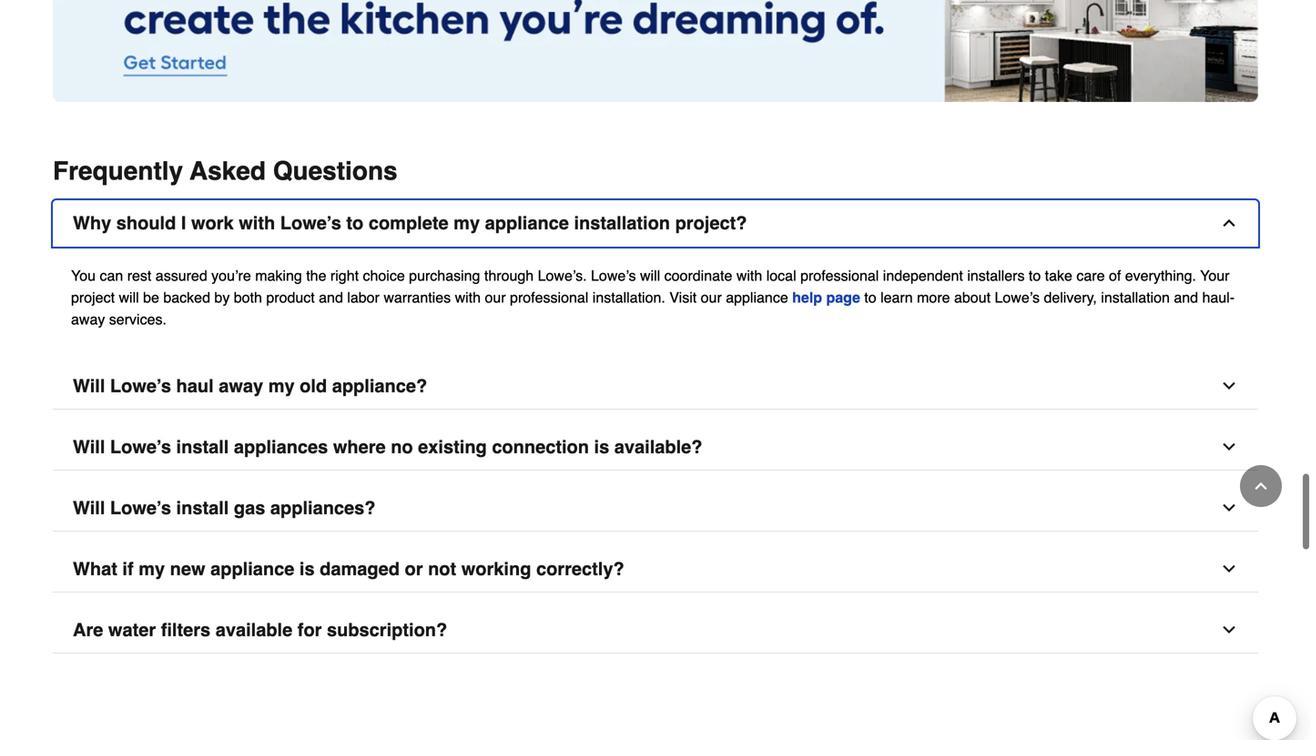 Task type: vqa. For each thing, say whether or not it's contained in the screenshot.
The Away in the the 'Will Lowe's haul away my old appliance?' "button"
yes



Task type: locate. For each thing, give the bounding box(es) containing it.
for
[[298, 620, 322, 641]]

0 vertical spatial will
[[640, 267, 661, 284]]

to up right
[[347, 213, 364, 234]]

with left local
[[737, 267, 763, 284]]

chevron down image inside what if my new appliance is damaged or not working correctly? button
[[1221, 560, 1239, 579]]

everything.
[[1126, 267, 1197, 284]]

will inside button
[[73, 437, 105, 458]]

2 vertical spatial appliance
[[211, 559, 295, 580]]

1 and from the left
[[319, 289, 343, 306]]

install down the haul
[[176, 437, 229, 458]]

no
[[391, 437, 413, 458]]

2 will from the top
[[73, 437, 105, 458]]

the
[[306, 267, 327, 284]]

about
[[955, 289, 991, 306]]

gas
[[234, 498, 265, 519]]

away down project on the top left
[[71, 311, 105, 328]]

will
[[73, 376, 105, 397], [73, 437, 105, 458], [73, 498, 105, 519]]

will
[[640, 267, 661, 284], [119, 289, 139, 306]]

help page link
[[793, 289, 861, 306]]

coordinate
[[665, 267, 733, 284]]

1 horizontal spatial and
[[1175, 289, 1199, 306]]

is
[[595, 437, 610, 458], [300, 559, 315, 580]]

to left take
[[1029, 267, 1042, 284]]

why should i work with lowe's to complete my appliance installation project?
[[73, 213, 748, 234]]

appliance up through
[[485, 213, 569, 234]]

and down right
[[319, 289, 343, 306]]

warranties
[[384, 289, 451, 306]]

0 horizontal spatial to
[[347, 213, 364, 234]]

2 chevron down image from the top
[[1221, 499, 1239, 518]]

lowe's inside 'button'
[[110, 376, 171, 397]]

independent
[[884, 267, 964, 284]]

what if my new appliance is damaged or not working correctly? button
[[53, 547, 1259, 593]]

by
[[214, 289, 230, 306]]

project
[[71, 289, 115, 306]]

0 vertical spatial is
[[595, 437, 610, 458]]

2 install from the top
[[176, 498, 229, 519]]

2 vertical spatial my
[[139, 559, 165, 580]]

0 horizontal spatial and
[[319, 289, 343, 306]]

3 chevron down image from the top
[[1221, 560, 1239, 579]]

will left 'be'
[[119, 289, 139, 306]]

to
[[347, 213, 364, 234], [1029, 267, 1042, 284], [865, 289, 877, 306]]

are
[[73, 620, 103, 641]]

damaged
[[320, 559, 400, 580]]

1 horizontal spatial my
[[268, 376, 295, 397]]

install left gas
[[176, 498, 229, 519]]

chevron down image
[[1221, 438, 1239, 457], [1221, 499, 1239, 518], [1221, 560, 1239, 579], [1221, 621, 1239, 640]]

chevron down image inside are water filters available for subscription? button
[[1221, 621, 1239, 640]]

professional up page
[[801, 267, 879, 284]]

away
[[71, 311, 105, 328], [219, 376, 263, 397]]

lowe's inside "button"
[[110, 498, 171, 519]]

1 vertical spatial chevron up image
[[1253, 477, 1271, 496]]

and
[[319, 289, 343, 306], [1175, 289, 1199, 306]]

1 horizontal spatial will
[[640, 267, 661, 284]]

2 vertical spatial to
[[865, 289, 877, 306]]

install for appliances
[[176, 437, 229, 458]]

available?
[[615, 437, 703, 458]]

0 vertical spatial chevron up image
[[1221, 214, 1239, 232]]

will for will lowe's install appliances where no existing connection is available?
[[73, 437, 105, 458]]

appliance down local
[[726, 289, 789, 306]]

professional down the lowe's.
[[510, 289, 589, 306]]

is left damaged
[[300, 559, 315, 580]]

1 vertical spatial will
[[73, 437, 105, 458]]

0 vertical spatial away
[[71, 311, 105, 328]]

you
[[71, 267, 96, 284]]

care
[[1077, 267, 1106, 284]]

1 horizontal spatial away
[[219, 376, 263, 397]]

you're
[[212, 267, 251, 284]]

0 vertical spatial with
[[239, 213, 275, 234]]

3 will from the top
[[73, 498, 105, 519]]

1 vertical spatial professional
[[510, 289, 589, 306]]

appliance up available
[[211, 559, 295, 580]]

0 horizontal spatial professional
[[510, 289, 589, 306]]

lowe's
[[280, 213, 342, 234], [591, 267, 636, 284], [995, 289, 1040, 306], [110, 376, 171, 397], [110, 437, 171, 458], [110, 498, 171, 519]]

1 vertical spatial my
[[268, 376, 295, 397]]

water
[[108, 620, 156, 641]]

0 horizontal spatial will
[[119, 289, 139, 306]]

0 horizontal spatial my
[[139, 559, 165, 580]]

0 horizontal spatial with
[[239, 213, 275, 234]]

1 vertical spatial appliance
[[726, 289, 789, 306]]

installation down of
[[1102, 289, 1171, 306]]

will inside "button"
[[73, 498, 105, 519]]

my left 'old'
[[268, 376, 295, 397]]

1 install from the top
[[176, 437, 229, 458]]

lowe's inside you can rest assured you're making the right choice purchasing through lowe's. lowe's will coordinate with local professional independent installers to take care of everything. your project will be backed by both product and labor warranties with our professional installation. visit our appliance
[[591, 267, 636, 284]]

0 horizontal spatial installation
[[574, 213, 671, 234]]

chevron up image
[[1221, 214, 1239, 232], [1253, 477, 1271, 496]]

help page
[[793, 289, 861, 306]]

our down through
[[485, 289, 506, 306]]

will lowe's haul away my old appliance? button
[[53, 364, 1259, 410]]

your
[[1201, 267, 1230, 284]]

will inside 'button'
[[73, 376, 105, 397]]

1 horizontal spatial with
[[455, 289, 481, 306]]

with inside button
[[239, 213, 275, 234]]

our
[[485, 289, 506, 306], [701, 289, 722, 306]]

subscription?
[[327, 620, 448, 641]]

learn
[[881, 289, 913, 306]]

1 horizontal spatial installation
[[1102, 289, 1171, 306]]

0 vertical spatial install
[[176, 437, 229, 458]]

services.
[[109, 311, 167, 328]]

haul
[[176, 376, 214, 397]]

1 vertical spatial to
[[1029, 267, 1042, 284]]

with
[[239, 213, 275, 234], [737, 267, 763, 284], [455, 289, 481, 306]]

to left 'learn'
[[865, 289, 877, 306]]

frequently
[[53, 157, 183, 186]]

chevron down image inside 'will lowe's install appliances where no existing connection is available?' button
[[1221, 438, 1239, 457]]

1 vertical spatial install
[[176, 498, 229, 519]]

2 and from the left
[[1175, 289, 1199, 306]]

available
[[216, 620, 293, 641]]

install inside "button"
[[176, 498, 229, 519]]

1 horizontal spatial our
[[701, 289, 722, 306]]

is left available?
[[595, 437, 610, 458]]

lowe's inside to learn more about lowe's delivery, installation and haul- away services.
[[995, 289, 1040, 306]]

0 vertical spatial my
[[454, 213, 480, 234]]

my inside what if my new appliance is damaged or not working correctly? button
[[139, 559, 165, 580]]

1 horizontal spatial chevron up image
[[1253, 477, 1271, 496]]

1 horizontal spatial appliance
[[485, 213, 569, 234]]

correctly?
[[537, 559, 625, 580]]

0 vertical spatial to
[[347, 213, 364, 234]]

0 horizontal spatial away
[[71, 311, 105, 328]]

1 will from the top
[[73, 376, 105, 397]]

1 chevron down image from the top
[[1221, 438, 1239, 457]]

if
[[122, 559, 134, 580]]

with right work at left
[[239, 213, 275, 234]]

will up installation.
[[640, 267, 661, 284]]

asked
[[190, 157, 266, 186]]

0 horizontal spatial appliance
[[211, 559, 295, 580]]

i
[[181, 213, 186, 234]]

chevron down image inside will lowe's install gas appliances? "button"
[[1221, 499, 1239, 518]]

install for gas
[[176, 498, 229, 519]]

installation up you can rest assured you're making the right choice purchasing through lowe's. lowe's will coordinate with local professional independent installers to take care of everything. your project will be backed by both product and labor warranties with our professional installation. visit our appliance
[[574, 213, 671, 234]]

purchasing
[[409, 267, 481, 284]]

are water filters available for subscription? button
[[53, 608, 1259, 654]]

1 vertical spatial with
[[737, 267, 763, 284]]

install
[[176, 437, 229, 458], [176, 498, 229, 519]]

1 vertical spatial installation
[[1102, 289, 1171, 306]]

to learn more about lowe's delivery, installation and haul- away services.
[[71, 289, 1235, 328]]

2 horizontal spatial to
[[1029, 267, 1042, 284]]

appliance
[[485, 213, 569, 234], [726, 289, 789, 306], [211, 559, 295, 580]]

1 vertical spatial away
[[219, 376, 263, 397]]

with down purchasing at the top of page
[[455, 289, 481, 306]]

work
[[191, 213, 234, 234]]

0 vertical spatial professional
[[801, 267, 879, 284]]

right
[[331, 267, 359, 284]]

haul-
[[1203, 289, 1235, 306]]

old
[[300, 376, 327, 397]]

chevron up image inside why should i work with lowe's to complete my appliance installation project? button
[[1221, 214, 1239, 232]]

1 vertical spatial is
[[300, 559, 315, 580]]

away inside will lowe's haul away my old appliance? 'button'
[[219, 376, 263, 397]]

connection
[[492, 437, 589, 458]]

2 horizontal spatial my
[[454, 213, 480, 234]]

my
[[454, 213, 480, 234], [268, 376, 295, 397], [139, 559, 165, 580]]

2 vertical spatial will
[[73, 498, 105, 519]]

what
[[73, 559, 117, 580]]

my right "if"
[[139, 559, 165, 580]]

0 vertical spatial appliance
[[485, 213, 569, 234]]

installers
[[968, 267, 1025, 284]]

through
[[485, 267, 534, 284]]

0 vertical spatial will
[[73, 376, 105, 397]]

take
[[1046, 267, 1073, 284]]

professional
[[801, 267, 879, 284], [510, 289, 589, 306]]

product
[[266, 289, 315, 306]]

0 vertical spatial installation
[[574, 213, 671, 234]]

away inside to learn more about lowe's delivery, installation and haul- away services.
[[71, 311, 105, 328]]

0 horizontal spatial chevron up image
[[1221, 214, 1239, 232]]

to inside to learn more about lowe's delivery, installation and haul- away services.
[[865, 289, 877, 306]]

can
[[100, 267, 123, 284]]

install inside button
[[176, 437, 229, 458]]

1 horizontal spatial to
[[865, 289, 877, 306]]

4 chevron down image from the top
[[1221, 621, 1239, 640]]

2 horizontal spatial with
[[737, 267, 763, 284]]

making
[[255, 267, 302, 284]]

installation
[[574, 213, 671, 234], [1102, 289, 1171, 306]]

my inside why should i work with lowe's to complete my appliance installation project? button
[[454, 213, 480, 234]]

installation.
[[593, 289, 666, 306]]

my up purchasing at the top of page
[[454, 213, 480, 234]]

away right the haul
[[219, 376, 263, 397]]

2 horizontal spatial appliance
[[726, 289, 789, 306]]

and left the haul-
[[1175, 289, 1199, 306]]

0 horizontal spatial our
[[485, 289, 506, 306]]

appliance inside you can rest assured you're making the right choice purchasing through lowe's. lowe's will coordinate with local professional independent installers to take care of everything. your project will be backed by both product and labor warranties with our professional installation. visit our appliance
[[726, 289, 789, 306]]

will lowe's haul away my old appliance?
[[73, 376, 427, 397]]

1 our from the left
[[485, 289, 506, 306]]

working
[[462, 559, 532, 580]]

new
[[170, 559, 206, 580]]

to inside you can rest assured you're making the right choice purchasing through lowe's. lowe's will coordinate with local professional independent installers to take care of everything. your project will be backed by both product and labor warranties with our professional installation. visit our appliance
[[1029, 267, 1042, 284]]

our down coordinate
[[701, 289, 722, 306]]

be
[[143, 289, 159, 306]]



Task type: describe. For each thing, give the bounding box(es) containing it.
chevron down image for are water filters available for subscription?
[[1221, 621, 1239, 640]]

both
[[234, 289, 262, 306]]

chevron down image for will lowe's install appliances where no existing connection is available?
[[1221, 438, 1239, 457]]

you can rest assured you're making the right choice purchasing through lowe's. lowe's will coordinate with local professional independent installers to take care of everything. your project will be backed by both product and labor warranties with our professional installation. visit our appliance
[[71, 267, 1230, 306]]

2 vertical spatial with
[[455, 289, 481, 306]]

where
[[333, 437, 386, 458]]

1 vertical spatial will
[[119, 289, 139, 306]]

delivery,
[[1044, 289, 1098, 306]]

will lowe's install gas appliances?
[[73, 498, 376, 519]]

page
[[827, 289, 861, 306]]

1 horizontal spatial is
[[595, 437, 610, 458]]

rest
[[127, 267, 152, 284]]

why should i work with lowe's to complete my appliance installation project? button
[[53, 200, 1259, 247]]

will lowe's install appliances where no existing connection is available?
[[73, 437, 703, 458]]

help
[[793, 289, 823, 306]]

should
[[116, 213, 176, 234]]

assured
[[156, 267, 207, 284]]

lowe's.
[[538, 267, 587, 284]]

appliances?
[[271, 498, 376, 519]]

of
[[1110, 267, 1122, 284]]

my inside will lowe's haul away my old appliance? 'button'
[[268, 376, 295, 397]]

local
[[767, 267, 797, 284]]

appliances
[[234, 437, 328, 458]]

will lowe's install gas appliances? button
[[53, 486, 1259, 532]]

chevron down image for what if my new appliance is damaged or not working correctly?
[[1221, 560, 1239, 579]]

not
[[428, 559, 457, 580]]

appliance?
[[332, 376, 427, 397]]

or
[[405, 559, 423, 580]]

to inside button
[[347, 213, 364, 234]]

existing
[[418, 437, 487, 458]]

are water filters available for subscription?
[[73, 620, 448, 641]]

chevron down image for will lowe's install gas appliances?
[[1221, 499, 1239, 518]]

visit
[[670, 289, 697, 306]]

chevron down image
[[1221, 377, 1239, 395]]

2 our from the left
[[701, 289, 722, 306]]

project?
[[676, 213, 748, 234]]

installation inside to learn more about lowe's delivery, installation and haul- away services.
[[1102, 289, 1171, 306]]

questions
[[273, 157, 398, 186]]

installation inside button
[[574, 213, 671, 234]]

will for will lowe's install gas appliances?
[[73, 498, 105, 519]]

0 horizontal spatial is
[[300, 559, 315, 580]]

frequently asked questions
[[53, 157, 398, 186]]

filters
[[161, 620, 211, 641]]

more
[[918, 289, 951, 306]]

what if my new appliance is damaged or not working correctly?
[[73, 559, 625, 580]]

use lowe's kitchen design tools to create the kitchen you're dreaming of. get started. image
[[53, 0, 1259, 102]]

will for will lowe's haul away my old appliance?
[[73, 376, 105, 397]]

and inside you can rest assured you're making the right choice purchasing through lowe's. lowe's will coordinate with local professional independent installers to take care of everything. your project will be backed by both product and labor warranties with our professional installation. visit our appliance
[[319, 289, 343, 306]]

backed
[[163, 289, 210, 306]]

chevron up image inside scroll to top element
[[1253, 477, 1271, 496]]

complete
[[369, 213, 449, 234]]

why
[[73, 213, 111, 234]]

1 horizontal spatial professional
[[801, 267, 879, 284]]

will lowe's install appliances where no existing connection is available? button
[[53, 425, 1259, 471]]

labor
[[347, 289, 380, 306]]

scroll to top element
[[1241, 466, 1283, 507]]

and inside to learn more about lowe's delivery, installation and haul- away services.
[[1175, 289, 1199, 306]]

choice
[[363, 267, 405, 284]]



